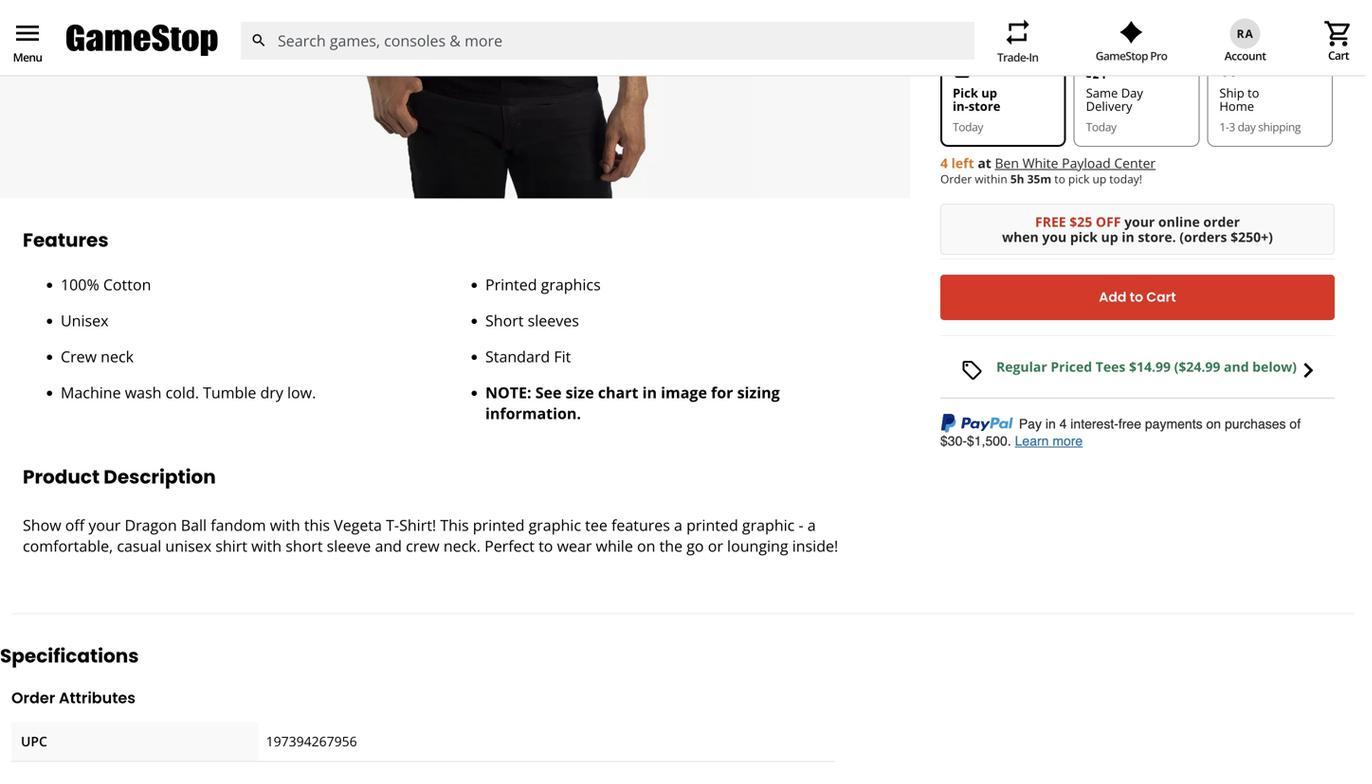 Task type: locate. For each thing, give the bounding box(es) containing it.
1 horizontal spatial your
[[1125, 213, 1155, 231]]

delivery for same day delivery
[[212, 43, 261, 61]]

on
[[637, 536, 656, 557]]

repeat
[[1003, 17, 1033, 47]]

neck
[[101, 347, 134, 367]]

0 horizontal spatial store
[[70, 43, 102, 61]]

inside!
[[792, 536, 838, 557]]

0 vertical spatial pick
[[1068, 171, 1090, 187]]

order
[[1112, 43, 1147, 61], [941, 171, 972, 187], [11, 688, 55, 709]]

1 horizontal spatial graphic
[[742, 515, 795, 536]]

1 horizontal spatial order
[[941, 171, 972, 187]]

trade-
[[997, 49, 1029, 65]]

digital
[[291, 43, 330, 61]]

100% cotton
[[61, 274, 151, 295]]

2 a from the left
[[808, 515, 816, 536]]

2 horizontal spatial order
[[1112, 43, 1147, 61]]

shopping_cart cart
[[1324, 18, 1354, 63]]

pick down games
[[953, 84, 978, 101]]

a right -
[[808, 515, 816, 536]]

1 horizontal spatial in
[[1122, 228, 1135, 246]]

0 vertical spatial pick
[[995, 23, 1021, 40]]

day inside same day delivery today
[[1121, 84, 1143, 101]]

up right $25
[[1101, 228, 1118, 246]]

0 horizontal spatial and
[[375, 536, 402, 557]]

up inside pick up in-store today
[[982, 84, 997, 101]]

1 horizontal spatial day
[[1121, 84, 1143, 101]]

1 vertical spatial white
[[1023, 154, 1059, 172]]

0 horizontal spatial store
[[969, 98, 1001, 115]]

1 horizontal spatial store
[[333, 43, 365, 61]]

0 horizontal spatial same
[[149, 43, 182, 61]]

in- up left
[[953, 98, 969, 115]]

releases
[[426, 43, 478, 61]]

0 vertical spatial in
[[1122, 228, 1135, 246]]

0 vertical spatial same
[[149, 43, 182, 61]]

payload inside 4 left at ben white payload center order within 5h 35m to pick up today!
[[1062, 154, 1111, 172]]

tees
[[1096, 358, 1126, 376]]

same inside same day delivery today
[[1086, 84, 1118, 101]]

1 vertical spatial your
[[88, 515, 121, 536]]

0 vertical spatial your
[[1125, 213, 1155, 231]]

4
[[941, 154, 948, 172]]

1 horizontal spatial white
[[1225, 43, 1259, 61]]

same day delivery link
[[149, 43, 261, 61]]

account
[[1225, 48, 1266, 63]]

up down the trade- at the right of page
[[982, 84, 997, 101]]

1 vertical spatial with
[[251, 536, 282, 557]]

1 horizontal spatial and
[[1224, 358, 1249, 376]]

top deals link
[[509, 43, 568, 61]]

cart inside shopping_cart cart
[[1328, 47, 1349, 63]]

same for same day delivery today
[[1086, 84, 1118, 101]]

ben left account
[[1199, 43, 1222, 61]]

to inside 4 left at ben white payload center order within 5h 35m to pick up today!
[[1055, 171, 1066, 187]]

day for same day delivery today
[[1121, 84, 1143, 101]]

2 graphic from the left
[[742, 515, 795, 536]]

wash
[[125, 383, 162, 403]]

today inside same day delivery today
[[1086, 119, 1117, 134]]

center down same day delivery today
[[1114, 154, 1156, 172]]

2 vertical spatial order
[[11, 688, 55, 709]]

deals
[[535, 43, 568, 61]]

today
[[953, 119, 983, 134], [1086, 119, 1117, 134]]

this
[[304, 515, 330, 536]]

1 horizontal spatial today
[[1086, 119, 1117, 134]]

new
[[395, 43, 423, 61]]

to right 35m
[[1055, 171, 1066, 187]]

pick right you
[[1070, 228, 1098, 246]]

0 horizontal spatial graphic
[[529, 515, 581, 536]]

1 horizontal spatial cart
[[1328, 47, 1349, 63]]

track
[[1077, 43, 1109, 61]]

0 horizontal spatial today
[[953, 119, 983, 134]]

pick
[[1068, 171, 1090, 187], [1070, 228, 1098, 246]]

to left wear
[[539, 536, 553, 557]]

you
[[1042, 228, 1067, 246]]

pick up in-store today
[[953, 84, 1001, 134]]

a up the
[[674, 515, 683, 536]]

0 vertical spatial and
[[1224, 358, 1249, 376]]

0 horizontal spatial pick
[[953, 84, 978, 101]]

0 vertical spatial center
[[1311, 43, 1350, 61]]

1 horizontal spatial a
[[808, 515, 816, 536]]

pick right 35m
[[1068, 171, 1090, 187]]

1 horizontal spatial ben
[[1199, 43, 1222, 61]]

day
[[186, 43, 209, 61], [1121, 84, 1143, 101]]

same down track order link
[[1086, 84, 1118, 101]]

video games
[[880, 43, 959, 61]]

1 vertical spatial pick
[[1070, 228, 1098, 246]]

1 vertical spatial delivery
[[1086, 98, 1133, 115]]

today up left
[[953, 119, 983, 134]]

delivery down gamestop
[[1086, 98, 1133, 115]]

pre-
[[598, 43, 622, 61]]

short sleeves
[[485, 311, 579, 331]]

center
[[1311, 43, 1350, 61], [1114, 154, 1156, 172]]

1 today from the left
[[953, 119, 983, 134]]

same left search button
[[149, 43, 182, 61]]

fit
[[554, 347, 571, 367]]

1 horizontal spatial same
[[1086, 84, 1118, 101]]

new releases
[[395, 43, 478, 61]]

store right digital
[[333, 43, 365, 61]]

center inside 4 left at ben white payload center order within 5h 35m to pick up today!
[[1114, 154, 1156, 172]]

store up at
[[969, 98, 1001, 115]]

1 vertical spatial pick
[[953, 84, 978, 101]]

0 vertical spatial delivery
[[212, 43, 261, 61]]

0 horizontal spatial printed
[[473, 515, 525, 536]]

see
[[535, 383, 562, 403]]

day left search button
[[186, 43, 209, 61]]

in right chart
[[642, 383, 657, 403]]

1 horizontal spatial delivery
[[1086, 98, 1133, 115]]

pick up the trade- at the right of page
[[995, 23, 1021, 40]]

fandom
[[211, 515, 266, 536]]

digital store link
[[291, 43, 365, 61]]

and down t-
[[375, 536, 402, 557]]

1 store from the left
[[70, 43, 102, 61]]

cold.
[[166, 383, 199, 403]]

0 vertical spatial order
[[1112, 43, 1147, 61]]

crew neck
[[61, 347, 134, 367]]

payload
[[1262, 43, 1308, 61], [1062, 154, 1111, 172]]

off
[[1096, 213, 1121, 231]]

delivery left digital
[[212, 43, 261, 61]]

with down fandom
[[251, 536, 282, 557]]

0 horizontal spatial cart
[[1147, 288, 1176, 306]]

0 vertical spatial white
[[1225, 43, 1259, 61]]

2 store from the left
[[333, 43, 365, 61]]

0 vertical spatial in-
[[1043, 23, 1062, 40]]

to right the add
[[1130, 288, 1143, 306]]

1 vertical spatial payload
[[1062, 154, 1111, 172]]

and left below)
[[1224, 358, 1249, 376]]

gamestop image
[[66, 22, 218, 59]]

low.
[[287, 383, 316, 403]]

0 horizontal spatial in
[[642, 383, 657, 403]]

graphics
[[541, 274, 601, 295]]

shirt!
[[399, 515, 436, 536]]

0 horizontal spatial center
[[1114, 154, 1156, 172]]

product
[[23, 464, 100, 491]]

today up today!
[[1086, 119, 1117, 134]]

0 horizontal spatial ben
[[995, 154, 1019, 172]]

1 horizontal spatial store
[[1062, 23, 1095, 40]]

my
[[49, 43, 67, 61]]

video games link
[[880, 43, 959, 61]]

lounging
[[727, 536, 788, 557]]

2 today from the left
[[1086, 119, 1117, 134]]

0 vertical spatial day
[[186, 43, 209, 61]]

same day delivery today
[[1086, 84, 1143, 134]]

vegeta
[[334, 515, 382, 536]]

day down the gamestop pro
[[1121, 84, 1143, 101]]

comfortable,
[[23, 536, 113, 557]]

graphic up lounging
[[742, 515, 795, 536]]

Search games, consoles & more search field
[[278, 22, 941, 60]]

1 vertical spatial in
[[642, 383, 657, 403]]

crew
[[61, 347, 97, 367]]

to
[[1248, 84, 1260, 101], [1055, 171, 1066, 187], [1130, 288, 1143, 306], [539, 536, 553, 557]]

in
[[1122, 228, 1135, 246], [642, 383, 657, 403]]

ben right at
[[995, 154, 1019, 172]]

0 horizontal spatial delivery
[[212, 43, 261, 61]]

in- right repeat
[[1043, 23, 1062, 40]]

1 printed from the left
[[473, 515, 525, 536]]

digital store
[[291, 43, 365, 61]]

printed up or
[[687, 515, 738, 536]]

day for same day delivery
[[186, 43, 209, 61]]

white right within in the top of the page
[[1023, 154, 1059, 172]]

0 horizontal spatial a
[[674, 515, 683, 536]]

repeat trade-in
[[997, 17, 1039, 65]]

1 vertical spatial ben
[[995, 154, 1019, 172]]

delivery inside same day delivery today
[[1086, 98, 1133, 115]]

1 a from the left
[[674, 515, 683, 536]]

ben white payload center link
[[1178, 43, 1350, 61]]

1 vertical spatial cart
[[1147, 288, 1176, 306]]

center right account
[[1311, 43, 1350, 61]]

100%
[[61, 274, 99, 295]]

1 vertical spatial store
[[969, 98, 1001, 115]]

top deals
[[509, 43, 568, 61]]

printed up perfect
[[473, 515, 525, 536]]

printed
[[485, 274, 537, 295]]

1 vertical spatial day
[[1121, 84, 1143, 101]]

machine
[[61, 383, 121, 403]]

delivery:
[[941, 23, 992, 40]]

0 horizontal spatial your
[[88, 515, 121, 536]]

menu
[[12, 18, 43, 48]]

0 vertical spatial cart
[[1328, 47, 1349, 63]]

add to cart
[[1099, 288, 1176, 306]]

1 vertical spatial and
[[375, 536, 402, 557]]

gamestop pro icon image
[[1120, 21, 1144, 44]]

gamestop pro
[[1096, 48, 1167, 63]]

store up track at the right of page
[[1062, 23, 1095, 40]]

owned
[[622, 43, 666, 61]]

1 horizontal spatial center
[[1311, 43, 1350, 61]]

standard fit
[[485, 347, 571, 367]]

in right off
[[1122, 228, 1135, 246]]

1-
[[1220, 119, 1229, 134]]

1 vertical spatial same
[[1086, 84, 1118, 101]]

to right ship
[[1248, 84, 1260, 101]]

and inside show off your dragon ball fandom with this vegeta t-shirt! this printed graphic tee features a printed graphic - a comfortable, casual unisex shirt with short sleeve and crew neck. perfect to wear while on the go or lounging inside!
[[375, 536, 402, 557]]

in-
[[1043, 23, 1062, 40], [953, 98, 969, 115]]

1 vertical spatial order
[[941, 171, 972, 187]]

in inside note: see size chart in image for sizing information.
[[642, 383, 657, 403]]

and inside regular priced tees $14.99 ($24.99 and below) button
[[1224, 358, 1249, 376]]

0 horizontal spatial in-
[[953, 98, 969, 115]]

while
[[596, 536, 633, 557]]

unisex
[[165, 536, 212, 557]]

up left today!
[[1093, 171, 1107, 187]]

free
[[1035, 213, 1066, 231]]

delivery: pick up in-store
[[941, 23, 1095, 40]]

1 horizontal spatial printed
[[687, 515, 738, 536]]

white down ra on the top right of page
[[1225, 43, 1259, 61]]

with up short
[[270, 515, 300, 536]]

1 vertical spatial center
[[1114, 154, 1156, 172]]

1 vertical spatial in-
[[953, 98, 969, 115]]

collectibles
[[696, 43, 765, 61]]

0 horizontal spatial payload
[[1062, 154, 1111, 172]]

shirt
[[215, 536, 247, 557]]

store right my
[[70, 43, 102, 61]]

regular priced tees $14.99 ($24.99 and below)
[[997, 358, 1297, 376]]

graphic up wear
[[529, 515, 581, 536]]

0 horizontal spatial day
[[186, 43, 209, 61]]

up inside 4 left at ben white payload center order within 5h 35m to pick up today!
[[1093, 171, 1107, 187]]

0 vertical spatial payload
[[1262, 43, 1308, 61]]

white
[[1225, 43, 1259, 61], [1023, 154, 1059, 172]]

0 horizontal spatial white
[[1023, 154, 1059, 172]]



Task type: vqa. For each thing, say whether or not it's contained in the screenshot.


Task type: describe. For each thing, give the bounding box(es) containing it.
games
[[917, 43, 959, 61]]

crew
[[406, 536, 440, 557]]

for
[[711, 383, 733, 403]]

in inside free $25 off your online order when you pick up in store. (orders $250+)
[[1122, 228, 1135, 246]]

cotton
[[103, 274, 151, 295]]

tee
[[585, 515, 608, 536]]

1 horizontal spatial in-
[[1043, 23, 1062, 40]]

chart
[[598, 383, 639, 403]]

0 vertical spatial store
[[1062, 23, 1095, 40]]

unisex
[[61, 311, 109, 331]]

to inside "ship to home 1-3 day shipping"
[[1248, 84, 1260, 101]]

dragon ball vegeta unisex short sleeve t-shirt - x-large image
[[91, 0, 910, 199]]

short
[[286, 536, 323, 557]]

day
[[1238, 119, 1256, 134]]

same for same day delivery
[[149, 43, 182, 61]]

gamestop
[[1096, 48, 1148, 63]]

$250+)
[[1231, 228, 1273, 246]]

or
[[708, 536, 723, 557]]

dragon
[[125, 515, 177, 536]]

sizing
[[737, 383, 780, 403]]

ben inside 4 left at ben white payload center order within 5h 35m to pick up today!
[[995, 154, 1019, 172]]

menu menu
[[12, 18, 43, 65]]

product description
[[23, 464, 216, 491]]

online
[[1159, 213, 1200, 231]]

same day delivery
[[149, 43, 261, 61]]

show off your dragon ball fandom with this vegeta t-shirt! this printed graphic tee features a printed graphic - a comfortable, casual unisex shirt with short sleeve and crew neck. perfect to wear while on the go or lounging inside!
[[23, 515, 838, 557]]

ship
[[1220, 84, 1245, 101]]

description
[[104, 464, 216, 491]]

5h
[[1011, 171, 1025, 187]]

4 left at ben white payload center order within 5h 35m to pick up today!
[[941, 154, 1156, 187]]

pick inside pick up in-store today
[[953, 84, 978, 101]]

collectibles link
[[696, 43, 765, 61]]

store inside pick up in-store today
[[969, 98, 1001, 115]]

features
[[23, 227, 109, 254]]

add
[[1099, 288, 1127, 306]]

order inside 4 left at ben white payload center order within 5h 35m to pick up today!
[[941, 171, 972, 187]]

pre-owned
[[598, 43, 666, 61]]

t-
[[386, 515, 399, 536]]

show
[[23, 515, 61, 536]]

197394267956
[[266, 733, 357, 751]]

ben white payload center
[[1199, 43, 1350, 61]]

pick inside 4 left at ben white payload center order within 5h 35m to pick up today!
[[1068, 171, 1090, 187]]

your inside free $25 off your online order when you pick up in store. (orders $250+)
[[1125, 213, 1155, 231]]

cart inside add to cart "button"
[[1147, 288, 1176, 306]]

sleeve
[[327, 536, 371, 557]]

shop
[[15, 43, 46, 61]]

machine wash cold. tumble dry low.
[[61, 383, 316, 403]]

up up in
[[1024, 23, 1041, 40]]

pre-owned link
[[598, 43, 666, 61]]

delivery for same day delivery today
[[1086, 98, 1133, 115]]

pick inside free $25 off your online order when you pick up in store. (orders $250+)
[[1070, 228, 1098, 246]]

within
[[975, 171, 1008, 187]]

your inside show off your dragon ball fandom with this vegeta t-shirt! this printed graphic tee features a printed graphic - a comfortable, casual unisex shirt with short sleeve and crew neck. perfect to wear while on the go or lounging inside!
[[88, 515, 121, 536]]

this
[[440, 515, 469, 536]]

wear
[[557, 536, 592, 557]]

printed graphics
[[485, 274, 601, 295]]

(orders
[[1180, 228, 1227, 246]]

go
[[687, 536, 704, 557]]

the
[[660, 536, 683, 557]]

today inside pick up in-store today
[[953, 119, 983, 134]]

0 horizontal spatial order
[[11, 688, 55, 709]]

dry
[[260, 383, 283, 403]]

in- inside pick up in-store today
[[953, 98, 969, 115]]

2 printed from the left
[[687, 515, 738, 536]]

$14.99
[[1129, 358, 1171, 376]]

new releases link
[[395, 43, 478, 61]]

add to cart button
[[941, 275, 1335, 320]]

($24.99
[[1174, 358, 1221, 376]]

white inside 4 left at ben white payload center order within 5h 35m to pick up today!
[[1023, 154, 1059, 172]]

1 graphic from the left
[[529, 515, 581, 536]]

shop my store
[[15, 43, 102, 61]]

ra account
[[1225, 25, 1266, 63]]

to inside "button"
[[1130, 288, 1143, 306]]

0 vertical spatial ben
[[1199, 43, 1222, 61]]

track order link
[[1058, 43, 1147, 61]]

0 vertical spatial with
[[270, 515, 300, 536]]

1 horizontal spatial payload
[[1262, 43, 1308, 61]]

gamestop pro link
[[1096, 21, 1167, 63]]

attributes
[[59, 688, 136, 709]]

search search field
[[240, 22, 975, 60]]

ra
[[1237, 25, 1254, 41]]

short
[[485, 311, 524, 331]]

to inside show off your dragon ball fandom with this vegeta t-shirt! this printed graphic tee features a printed graphic - a comfortable, casual unisex shirt with short sleeve and crew neck. perfect to wear while on the go or lounging inside!
[[539, 536, 553, 557]]

at
[[978, 154, 992, 172]]

note:
[[485, 383, 531, 403]]

search
[[250, 32, 267, 49]]

shop my store link
[[15, 43, 102, 61]]

perfect
[[485, 536, 535, 557]]

when
[[1002, 228, 1039, 246]]

$25
[[1070, 213, 1093, 231]]

shipping
[[1258, 119, 1301, 134]]

information.
[[485, 403, 581, 424]]

video
[[880, 43, 914, 61]]

store.
[[1138, 228, 1176, 246]]

consoles link
[[795, 43, 849, 61]]

-
[[799, 515, 804, 536]]

top
[[509, 43, 531, 61]]

specifications
[[0, 643, 139, 670]]

in
[[1029, 49, 1039, 65]]

priced
[[1051, 358, 1092, 376]]

1 horizontal spatial pick
[[995, 23, 1021, 40]]

ship to home 1-3 day shipping
[[1220, 84, 1301, 134]]

left
[[952, 154, 974, 172]]

shopping_cart
[[1324, 18, 1354, 49]]

size
[[566, 383, 594, 403]]

up inside free $25 off your online order when you pick up in store. (orders $250+)
[[1101, 228, 1118, 246]]



